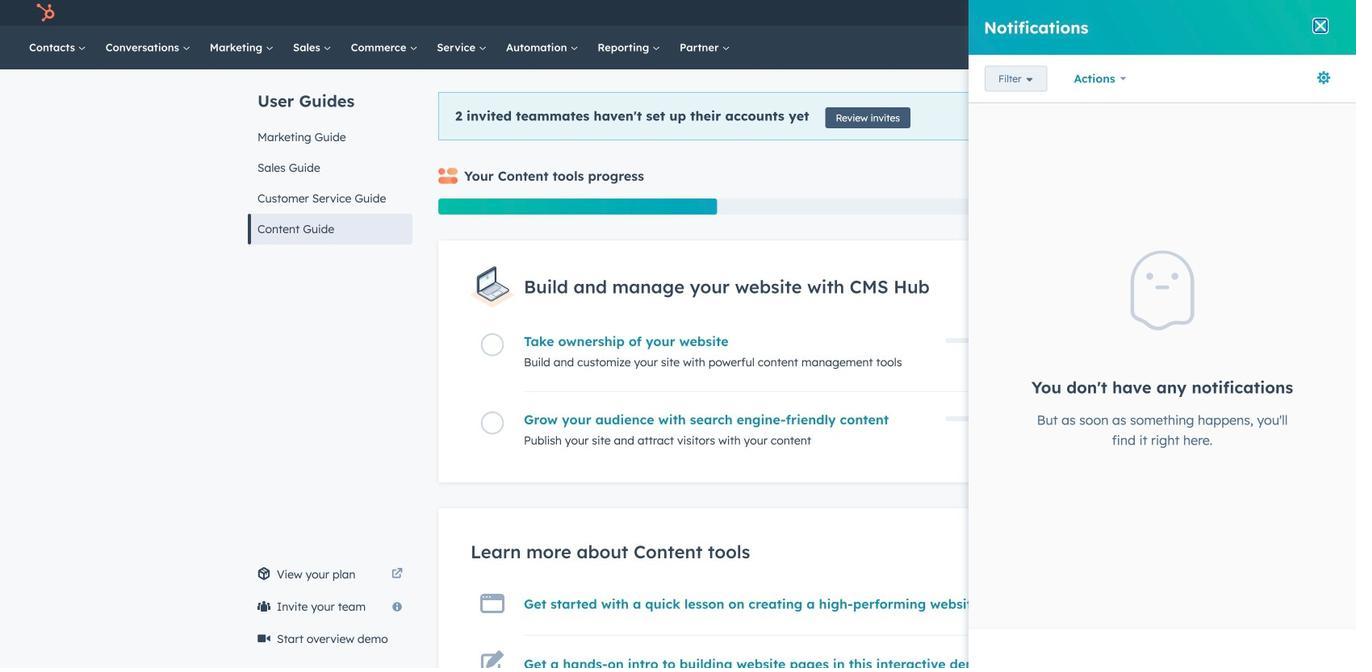 Task type: describe. For each thing, give the bounding box(es) containing it.
user guides element
[[248, 69, 413, 245]]

Search HubSpot search field
[[1130, 34, 1300, 61]]

link opens in a new window image
[[392, 565, 403, 585]]



Task type: vqa. For each thing, say whether or not it's contained in the screenshot.
ctas.
no



Task type: locate. For each thing, give the bounding box(es) containing it.
menu
[[1030, 0, 1337, 26]]

marketplaces image
[[1148, 7, 1163, 22]]

garebear orlando image
[[1270, 6, 1285, 20]]

progress bar
[[438, 199, 717, 215]]

link opens in a new window image
[[392, 569, 403, 581]]



